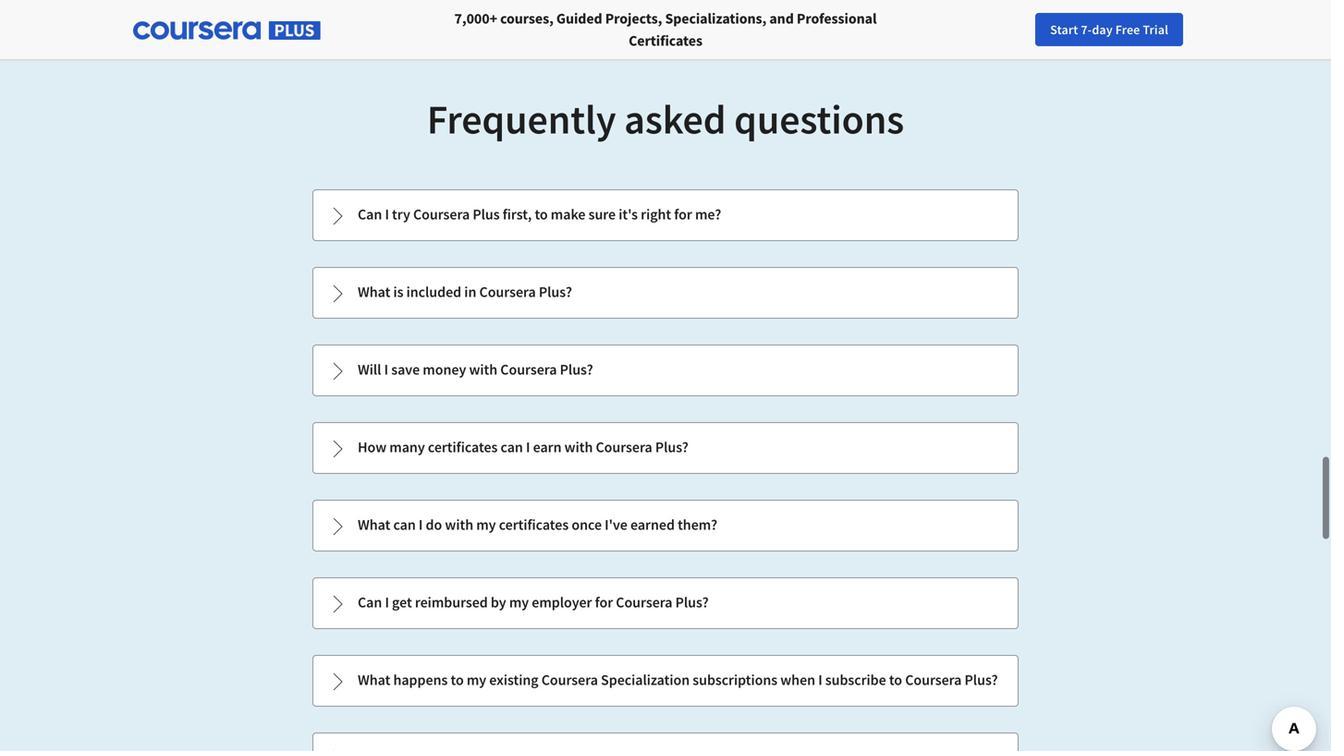 Task type: vqa. For each thing, say whether or not it's contained in the screenshot.
job-
no



Task type: describe. For each thing, give the bounding box(es) containing it.
professional
[[797, 9, 877, 28]]

with for certificates
[[445, 516, 473, 534]]

your
[[1092, 21, 1117, 38]]

can for can i try coursera plus first, to make sure it's right for me?
[[358, 205, 382, 224]]

reimbursed
[[415, 593, 488, 612]]

2 vertical spatial my
[[467, 671, 486, 690]]

do
[[426, 516, 442, 534]]

once
[[572, 516, 602, 534]]

coursera inside "dropdown button"
[[413, 205, 470, 224]]

coursera inside dropdown button
[[479, 283, 536, 301]]

to inside "dropdown button"
[[535, 205, 548, 224]]

what is included in coursera plus?
[[358, 283, 572, 301]]

i inside the will i save money with coursera plus? dropdown button
[[384, 360, 388, 379]]

projects,
[[605, 9, 662, 28]]

earned
[[630, 516, 675, 534]]

0 horizontal spatial to
[[451, 671, 464, 690]]

coursera image
[[22, 15, 140, 45]]

plus
[[473, 205, 500, 224]]

questions
[[734, 93, 904, 145]]

can for can i get reimbursed by my employer for coursera plus?
[[358, 593, 382, 612]]

can i get reimbursed by my employer for coursera plus? button
[[313, 579, 1018, 629]]

what happens to my existing coursera specialization subscriptions when i subscribe to coursera plus? button
[[313, 656, 1018, 706]]

what is included in coursera plus? button
[[313, 268, 1018, 318]]

start
[[1050, 21, 1078, 38]]

7,000+ courses, guided projects, specializations, and professional certificates
[[454, 9, 877, 50]]

for inside "dropdown button"
[[674, 205, 692, 224]]

can i get reimbursed by my employer for coursera plus?
[[358, 593, 709, 612]]

will
[[358, 360, 381, 379]]

start 7-day free trial
[[1050, 21, 1168, 38]]

certificates
[[629, 31, 702, 50]]

happens
[[393, 671, 448, 690]]

how many certificates can i earn with coursera plus?
[[358, 438, 688, 457]]

first,
[[503, 205, 532, 224]]

coursera right earn
[[596, 438, 652, 457]]

i inside "can i try coursera plus first, to make sure it's right for me?" "dropdown button"
[[385, 205, 389, 224]]

list containing can i try coursera plus first, to make sure it's right for me?
[[311, 188, 1020, 751]]

coursera up specialization
[[616, 593, 672, 612]]

frequently asked questions
[[427, 93, 904, 145]]

what can i do with my certificates once i've earned them?
[[358, 516, 717, 534]]

earn
[[533, 438, 562, 457]]

will i save money with coursera plus? button
[[313, 346, 1018, 396]]

guided
[[556, 9, 602, 28]]

start 7-day free trial button
[[1035, 13, 1183, 46]]

coursera plus image
[[133, 21, 321, 40]]

what for what is included in coursera plus?
[[358, 283, 390, 301]]

7-
[[1081, 21, 1092, 38]]

i inside 'how many certificates can i earn with coursera plus?' dropdown button
[[526, 438, 530, 457]]

asked
[[624, 93, 726, 145]]

my for with
[[476, 516, 496, 534]]

it's
[[619, 205, 638, 224]]

money
[[423, 360, 466, 379]]

employer
[[532, 593, 592, 612]]

courses,
[[500, 9, 553, 28]]

what for what happens to my existing coursera specialization subscriptions when i subscribe to coursera plus?
[[358, 671, 390, 690]]



Task type: locate. For each thing, give the bounding box(es) containing it.
how
[[358, 438, 386, 457]]

will i save money with coursera plus?
[[358, 360, 593, 379]]

with right earn
[[564, 438, 593, 457]]

2 vertical spatial what
[[358, 671, 390, 690]]

2 what from the top
[[358, 516, 390, 534]]

coursera up how many certificates can i earn with coursera plus?
[[500, 360, 557, 379]]

plus?
[[539, 283, 572, 301], [560, 360, 593, 379], [655, 438, 688, 457], [675, 593, 709, 612], [965, 671, 998, 690]]

with right do
[[445, 516, 473, 534]]

with
[[469, 360, 497, 379], [564, 438, 593, 457], [445, 516, 473, 534]]

my right by
[[509, 593, 529, 612]]

day
[[1092, 21, 1113, 38]]

0 vertical spatial can
[[358, 205, 382, 224]]

trial
[[1143, 21, 1168, 38]]

0 vertical spatial certificates
[[428, 438, 498, 457]]

1 vertical spatial my
[[509, 593, 529, 612]]

can inside "can i get reimbursed by my employer for coursera plus?" dropdown button
[[358, 593, 382, 612]]

try
[[392, 205, 410, 224]]

what left do
[[358, 516, 390, 534]]

1 horizontal spatial to
[[535, 205, 548, 224]]

sure
[[588, 205, 616, 224]]

new
[[1119, 21, 1144, 38]]

to right first,
[[535, 205, 548, 224]]

can left try
[[358, 205, 382, 224]]

coursera
[[413, 205, 470, 224], [479, 283, 536, 301], [500, 360, 557, 379], [596, 438, 652, 457], [616, 593, 672, 612], [541, 671, 598, 690], [905, 671, 962, 690]]

i right when
[[818, 671, 822, 690]]

i left do
[[419, 516, 423, 534]]

when
[[780, 671, 815, 690]]

what happens to my existing coursera specialization subscriptions when i subscribe to coursera plus?
[[358, 671, 998, 690]]

subscribe
[[825, 671, 886, 690]]

can left earn
[[501, 438, 523, 457]]

0 horizontal spatial for
[[595, 593, 613, 612]]

to right happens
[[451, 671, 464, 690]]

0 vertical spatial my
[[476, 516, 496, 534]]

i inside what can i do with my certificates once i've earned them? dropdown button
[[419, 516, 423, 534]]

i inside the what happens to my existing coursera specialization subscriptions when i subscribe to coursera plus? dropdown button
[[818, 671, 822, 690]]

1 vertical spatial what
[[358, 516, 390, 534]]

for
[[674, 205, 692, 224], [595, 593, 613, 612]]

find your new career
[[1066, 21, 1182, 38]]

certificates right many
[[428, 438, 498, 457]]

right
[[641, 205, 671, 224]]

specializations,
[[665, 9, 766, 28]]

0 vertical spatial for
[[674, 205, 692, 224]]

with for plus?
[[469, 360, 497, 379]]

subscriptions
[[693, 671, 777, 690]]

2 horizontal spatial to
[[889, 671, 902, 690]]

make
[[551, 205, 586, 224]]

save
[[391, 360, 420, 379]]

coursera right try
[[413, 205, 470, 224]]

1 vertical spatial with
[[564, 438, 593, 457]]

i
[[385, 205, 389, 224], [384, 360, 388, 379], [526, 438, 530, 457], [419, 516, 423, 534], [385, 593, 389, 612], [818, 671, 822, 690]]

0 vertical spatial with
[[469, 360, 497, 379]]

find your new career link
[[1057, 18, 1191, 42]]

7,000+
[[454, 9, 497, 28]]

can left the get
[[358, 593, 382, 612]]

coursera right existing
[[541, 671, 598, 690]]

my for by
[[509, 593, 529, 612]]

i left earn
[[526, 438, 530, 457]]

many
[[389, 438, 425, 457]]

1 horizontal spatial can
[[501, 438, 523, 457]]

for left me?
[[674, 205, 692, 224]]

get
[[392, 593, 412, 612]]

i inside "can i get reimbursed by my employer for coursera plus?" dropdown button
[[385, 593, 389, 612]]

certificates left the once
[[499, 516, 569, 534]]

0 horizontal spatial certificates
[[428, 438, 498, 457]]

my right do
[[476, 516, 496, 534]]

in
[[464, 283, 476, 301]]

list
[[311, 188, 1020, 751]]

what
[[358, 283, 390, 301], [358, 516, 390, 534], [358, 671, 390, 690]]

by
[[491, 593, 506, 612]]

2 can from the top
[[358, 593, 382, 612]]

them?
[[678, 516, 717, 534]]

can
[[358, 205, 382, 224], [358, 593, 382, 612]]

i've
[[605, 516, 627, 534]]

2 vertical spatial with
[[445, 516, 473, 534]]

i left try
[[385, 205, 389, 224]]

existing
[[489, 671, 538, 690]]

None search field
[[254, 12, 568, 49]]

specialization
[[601, 671, 690, 690]]

can i try coursera plus first, to make sure it's right for me? button
[[313, 190, 1018, 240]]

i left the get
[[385, 593, 389, 612]]

1 what from the top
[[358, 283, 390, 301]]

to right "subscribe"
[[889, 671, 902, 690]]

what left is
[[358, 283, 390, 301]]

coursera right in
[[479, 283, 536, 301]]

my left existing
[[467, 671, 486, 690]]

what left happens
[[358, 671, 390, 690]]

included
[[406, 283, 461, 301]]

is
[[393, 283, 403, 301]]

for right employer
[[595, 593, 613, 612]]

what for what can i do with my certificates once i've earned them?
[[358, 516, 390, 534]]

career
[[1146, 21, 1182, 38]]

1 can from the top
[[358, 205, 382, 224]]

with right money at the left of page
[[469, 360, 497, 379]]

can
[[501, 438, 523, 457], [393, 516, 416, 534]]

certificates
[[428, 438, 498, 457], [499, 516, 569, 534]]

free
[[1115, 21, 1140, 38]]

1 vertical spatial certificates
[[499, 516, 569, 534]]

plus? inside dropdown button
[[539, 283, 572, 301]]

can inside "can i try coursera plus first, to make sure it's right for me?" "dropdown button"
[[358, 205, 382, 224]]

frequently
[[427, 93, 616, 145]]

0 vertical spatial can
[[501, 438, 523, 457]]

1 vertical spatial can
[[358, 593, 382, 612]]

what inside dropdown button
[[358, 283, 390, 301]]

1 horizontal spatial for
[[674, 205, 692, 224]]

my
[[476, 516, 496, 534], [509, 593, 529, 612], [467, 671, 486, 690]]

1 horizontal spatial certificates
[[499, 516, 569, 534]]

0 vertical spatial what
[[358, 283, 390, 301]]

3 what from the top
[[358, 671, 390, 690]]

1 vertical spatial can
[[393, 516, 416, 534]]

to
[[535, 205, 548, 224], [451, 671, 464, 690], [889, 671, 902, 690]]

can left do
[[393, 516, 416, 534]]

and
[[769, 9, 794, 28]]

coursera right "subscribe"
[[905, 671, 962, 690]]

how many certificates can i earn with coursera plus? button
[[313, 423, 1018, 473]]

0 horizontal spatial can
[[393, 516, 416, 534]]

can i try coursera plus first, to make sure it's right for me?
[[358, 205, 721, 224]]

find
[[1066, 21, 1090, 38]]

i right will at the left of the page
[[384, 360, 388, 379]]

what can i do with my certificates once i've earned them? button
[[313, 501, 1018, 551]]

1 vertical spatial for
[[595, 593, 613, 612]]

for inside dropdown button
[[595, 593, 613, 612]]

me?
[[695, 205, 721, 224]]



